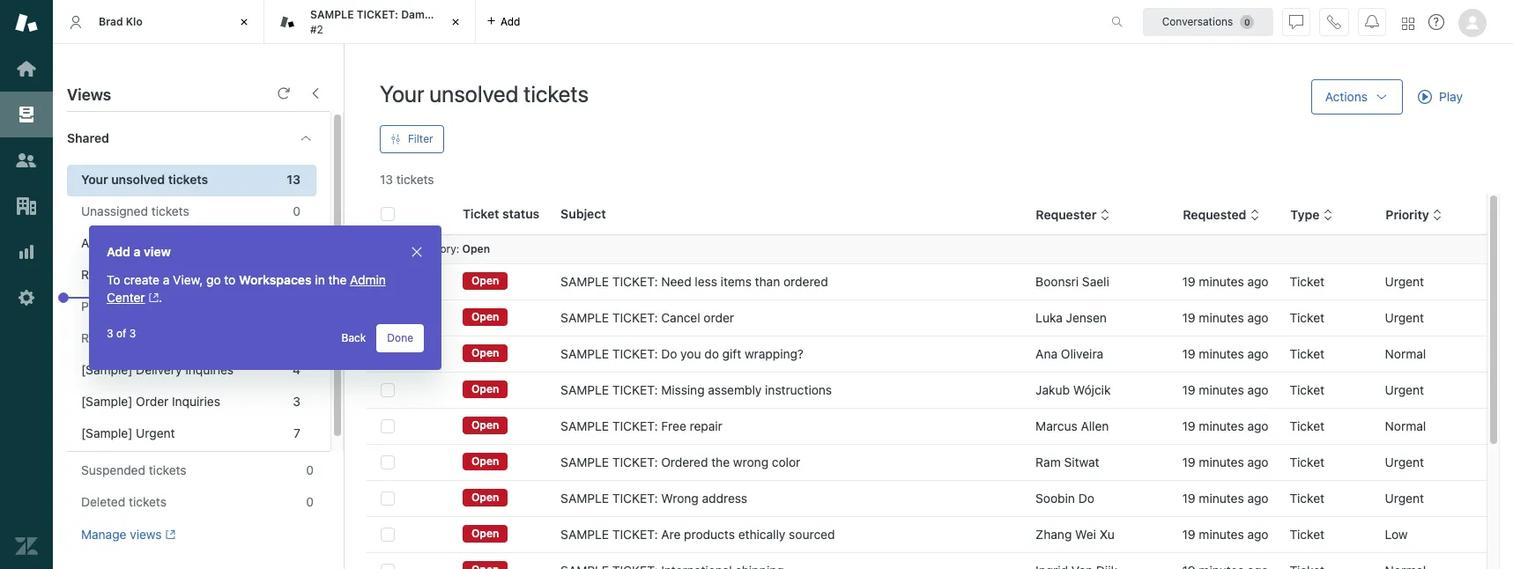 Task type: locate. For each thing, give the bounding box(es) containing it.
recently down pending
[[81, 331, 130, 346]]

sample ticket: do you do gift wrapping?
[[561, 346, 804, 361]]

jakub wójcik
[[1036, 383, 1111, 398]]

5 19 from the top
[[1183, 419, 1196, 434]]

sample ticket: free repair link
[[561, 418, 723, 435]]

1 ago from the top
[[1248, 274, 1269, 289]]

1 vertical spatial [sample]
[[81, 394, 133, 409]]

open for sample ticket: need less items than ordered
[[472, 274, 499, 288]]

ticket: for ordered
[[613, 455, 658, 470]]

do left you
[[661, 346, 677, 361]]

1 minutes from the top
[[1199, 274, 1244, 289]]

8 minutes from the top
[[1199, 527, 1244, 542]]

1 vertical spatial 13
[[287, 267, 301, 282]]

ticket: inside "link"
[[613, 419, 658, 434]]

ticket for zhang wei xu
[[1290, 527, 1325, 542]]

minutes for marcus allen
[[1199, 419, 1244, 434]]

sample ticket: cancel order link
[[561, 309, 734, 327]]

your unsolved tickets
[[380, 80, 589, 107], [81, 172, 208, 187]]

6 row from the top
[[367, 445, 1487, 481]]

your unsolved tickets up filter
[[380, 80, 589, 107]]

tabs tab list
[[53, 0, 1093, 44]]

0 horizontal spatial 3
[[107, 327, 113, 340]]

2 ago from the top
[[1248, 310, 1269, 325]]

do right soobin
[[1079, 491, 1095, 506]]

1 horizontal spatial your unsolved tickets
[[380, 80, 589, 107]]

1 horizontal spatial do
[[1079, 491, 1095, 506]]

inquiries down recently solved tickets link
[[185, 362, 234, 377]]

row containing sample ticket: wrong address
[[367, 481, 1487, 517]]

1 horizontal spatial (opens in a new tab) image
[[162, 530, 175, 541]]

row
[[367, 264, 1487, 300], [367, 300, 1487, 336], [367, 336, 1487, 372], [367, 372, 1487, 409], [367, 409, 1487, 445], [367, 445, 1487, 481], [367, 481, 1487, 517], [367, 517, 1487, 553], [367, 553, 1487, 569]]

6 19 minutes ago from the top
[[1183, 455, 1269, 470]]

(opens in a new tab) image
[[145, 293, 159, 303], [162, 530, 175, 541]]

2 normal from the top
[[1385, 419, 1427, 434]]

go
[[206, 272, 221, 287]]

19 for zhang wei xu
[[1183, 527, 1196, 542]]

0 vertical spatial 13
[[287, 172, 301, 187]]

tickets
[[524, 80, 589, 107], [168, 172, 208, 187], [151, 204, 189, 219], [153, 235, 191, 250], [184, 267, 222, 282], [131, 299, 169, 314], [174, 331, 212, 346], [149, 463, 187, 478], [129, 495, 167, 510]]

0 vertical spatial [sample]
[[81, 362, 133, 377]]

1 vertical spatial recently
[[81, 331, 130, 346]]

0 vertical spatial do
[[661, 346, 677, 361]]

1 vertical spatial (opens in a new tab) image
[[162, 530, 175, 541]]

19 for ram sitwat
[[1183, 455, 1196, 470]]

0 vertical spatial your
[[380, 80, 424, 107]]

requested
[[1183, 207, 1246, 222]]

unsolved up filter
[[429, 80, 519, 107]]

add
[[107, 244, 130, 259]]

items
[[721, 274, 752, 289]]

8 ago from the top
[[1248, 527, 1269, 542]]

7 row from the top
[[367, 481, 1487, 517]]

ticket: up sample ticket: free repair
[[613, 383, 658, 398]]

ticket for marcus allen
[[1290, 419, 1325, 434]]

6 ago from the top
[[1248, 455, 1269, 470]]

19
[[1183, 274, 1196, 289], [1183, 310, 1196, 325], [1183, 346, 1196, 361], [1183, 383, 1196, 398], [1183, 419, 1196, 434], [1183, 455, 1196, 470], [1183, 491, 1196, 506], [1183, 527, 1196, 542]]

all unsolved tickets
[[81, 235, 191, 250]]

1 vertical spatial your unsolved tickets
[[81, 172, 208, 187]]

sample for sample ticket: damaged product #2
[[310, 8, 354, 21]]

ana
[[1036, 346, 1058, 361]]

updated
[[134, 267, 181, 282]]

row containing sample ticket: missing assembly instructions
[[367, 372, 1487, 409]]

5 ago from the top
[[1248, 419, 1269, 434]]

5 minutes from the top
[[1199, 419, 1244, 434]]

1 vertical spatial inquiries
[[172, 394, 220, 409]]

4 ticket from the top
[[1290, 383, 1325, 398]]

0 horizontal spatial (opens in a new tab) image
[[145, 293, 159, 303]]

tickets up updated
[[153, 235, 191, 250]]

row containing sample ticket: free repair
[[367, 409, 1487, 445]]

1 vertical spatial 0
[[306, 463, 314, 478]]

1 recently from the top
[[81, 267, 130, 282]]

1 horizontal spatial a
[[163, 272, 170, 287]]

delivery
[[136, 362, 182, 377]]

7 19 minutes ago from the top
[[1183, 491, 1269, 506]]

19 minutes ago for boonsri saeli
[[1183, 274, 1269, 289]]

zendesk image
[[15, 535, 38, 558]]

customers image
[[15, 149, 38, 172]]

brad
[[99, 15, 123, 28]]

sample ticket: missing assembly instructions link
[[561, 382, 832, 399]]

[sample] up suspended
[[81, 426, 133, 441]]

0 horizontal spatial do
[[661, 346, 677, 361]]

minutes
[[1199, 274, 1244, 289], [1199, 310, 1244, 325], [1199, 346, 1244, 361], [1199, 383, 1244, 398], [1199, 419, 1244, 434], [1199, 455, 1244, 470], [1199, 491, 1244, 506], [1199, 527, 1244, 542]]

do inside "sample ticket: do you do gift wrapping?" link
[[661, 346, 677, 361]]

your up unassigned
[[81, 172, 108, 187]]

a left view,
[[163, 272, 170, 287]]

6 minutes from the top
[[1199, 455, 1244, 470]]

5 ticket from the top
[[1290, 419, 1325, 434]]

ago for soobin do
[[1248, 491, 1269, 506]]

are
[[661, 527, 681, 542]]

7 19 from the top
[[1183, 491, 1196, 506]]

1 vertical spatial do
[[1079, 491, 1095, 506]]

sample for sample ticket: do you do gift wrapping?
[[561, 346, 609, 361]]

19 minutes ago for luka jensen
[[1183, 310, 1269, 325]]

1 row from the top
[[367, 264, 1487, 300]]

0 horizontal spatial your unsolved tickets
[[81, 172, 208, 187]]

ticket: down sample ticket: cancel order link
[[613, 346, 658, 361]]

3 row from the top
[[367, 336, 1487, 372]]

1 horizontal spatial close image
[[447, 13, 465, 31]]

your
[[380, 80, 424, 107], [81, 172, 108, 187]]

zhang
[[1036, 527, 1072, 542]]

requested button
[[1183, 207, 1260, 223]]

main element
[[0, 0, 53, 569]]

0 vertical spatial unsolved
[[429, 80, 519, 107]]

ram
[[1036, 455, 1061, 470]]

ago for boonsri saeli
[[1248, 274, 1269, 289]]

5 row from the top
[[367, 409, 1487, 445]]

organizations image
[[15, 195, 38, 218]]

open for sample ticket: are products ethically sourced
[[472, 527, 499, 541]]

shared
[[67, 130, 109, 145]]

sample for sample ticket: missing assembly instructions
[[561, 383, 609, 398]]

2 recently from the top
[[81, 331, 130, 346]]

filter
[[408, 132, 433, 145]]

5 19 minutes ago from the top
[[1183, 419, 1269, 434]]

[sample] for [sample] delivery inquiries
[[81, 362, 133, 377]]

the
[[328, 272, 347, 287], [712, 455, 730, 470]]

status
[[377, 242, 409, 256]]

6 ticket from the top
[[1290, 455, 1325, 470]]

(opens in a new tab) image for center
[[145, 293, 159, 303]]

ticket: for need
[[613, 274, 658, 289]]

0 vertical spatial recently
[[81, 267, 130, 282]]

13 for your unsolved tickets
[[287, 172, 301, 187]]

1 vertical spatial unsolved
[[111, 172, 165, 187]]

normal
[[1385, 346, 1427, 361], [1385, 419, 1427, 434]]

sourced
[[789, 527, 835, 542]]

pending tickets link
[[67, 292, 316, 324]]

brad klo
[[99, 15, 143, 28]]

0 vertical spatial close image
[[447, 13, 465, 31]]

row containing sample ticket: are products ethically sourced
[[367, 517, 1487, 553]]

sample for sample ticket: ordered the wrong color
[[561, 455, 609, 470]]

ago
[[1248, 274, 1269, 289], [1248, 310, 1269, 325], [1248, 346, 1269, 361], [1248, 383, 1269, 398], [1248, 419, 1269, 434], [1248, 455, 1269, 470], [1248, 491, 1269, 506], [1248, 527, 1269, 542]]

3 [sample] from the top
[[81, 426, 133, 441]]

order
[[136, 394, 169, 409]]

3 down "4"
[[293, 394, 301, 409]]

2 minutes from the top
[[1199, 310, 1244, 325]]

ticket:
[[357, 8, 398, 21], [613, 274, 658, 289], [613, 310, 658, 325], [613, 346, 658, 361], [613, 383, 658, 398], [613, 419, 658, 434], [613, 455, 658, 470], [613, 491, 658, 506], [613, 527, 658, 542]]

13 for recently updated tickets
[[287, 267, 301, 282]]

1 horizontal spatial 3
[[129, 327, 136, 340]]

status category: open
[[377, 242, 490, 256]]

0 vertical spatial a
[[134, 244, 141, 259]]

wei
[[1076, 527, 1097, 542]]

unsolved down unassigned
[[99, 235, 150, 250]]

deleted tickets
[[81, 495, 167, 510]]

recently
[[81, 267, 130, 282], [81, 331, 130, 346]]

8 19 from the top
[[1183, 527, 1196, 542]]

add a view dialog
[[89, 226, 442, 370]]

4 row from the top
[[367, 372, 1487, 409]]

1 horizontal spatial the
[[712, 455, 730, 470]]

create
[[124, 272, 160, 287]]

admin image
[[15, 286, 38, 309]]

type button
[[1290, 207, 1333, 223]]

13 left the in
[[287, 267, 301, 282]]

1 vertical spatial close image
[[410, 245, 424, 259]]

assembly
[[708, 383, 762, 398]]

3 minutes from the top
[[1199, 346, 1244, 361]]

0 for suspended tickets
[[306, 463, 314, 478]]

admin center link
[[107, 272, 386, 305]]

1 19 minutes ago from the top
[[1183, 274, 1269, 289]]

1 ticket from the top
[[1290, 274, 1325, 289]]

sample ticket: missing assembly instructions
[[561, 383, 832, 398]]

shared heading
[[53, 112, 331, 165]]

2 row from the top
[[367, 300, 1487, 336]]

priority button
[[1385, 207, 1443, 223]]

ticket: left wrong at the left bottom of page
[[613, 491, 658, 506]]

8 ticket from the top
[[1290, 527, 1325, 542]]

ticket: down the 'sample ticket: free repair' "link"
[[613, 455, 658, 470]]

boonsri saeli
[[1036, 274, 1110, 289]]

center
[[107, 290, 145, 305]]

19 for soobin do
[[1183, 491, 1196, 506]]

sample ticket: ordered the wrong color link
[[561, 454, 801, 472]]

products
[[684, 527, 735, 542]]

(opens in a new tab) image down deleted tickets
[[162, 530, 175, 541]]

0 horizontal spatial your
[[81, 172, 108, 187]]

open
[[462, 242, 490, 256], [472, 274, 499, 288], [472, 311, 499, 324], [472, 347, 499, 360], [472, 383, 499, 396], [472, 419, 499, 432], [472, 455, 499, 468], [472, 491, 499, 505], [472, 527, 499, 541]]

1 vertical spatial a
[[163, 272, 170, 287]]

1 normal from the top
[[1385, 346, 1427, 361]]

2 [sample] from the top
[[81, 394, 133, 409]]

instructions
[[765, 383, 832, 398]]

ticket: left the damaged
[[357, 8, 398, 21]]

[sample] up [sample] urgent
[[81, 394, 133, 409]]

your unsolved tickets up 'unassigned tickets' at left top
[[81, 172, 208, 187]]

2 horizontal spatial 3
[[293, 394, 301, 409]]

1 vertical spatial your
[[81, 172, 108, 187]]

close image
[[447, 13, 465, 31], [410, 245, 424, 259]]

8 19 minutes ago from the top
[[1183, 527, 1269, 542]]

subject
[[561, 206, 606, 221]]

2 ticket from the top
[[1290, 310, 1325, 325]]

inquiries right order on the bottom
[[172, 394, 220, 409]]

2 vertical spatial [sample]
[[81, 426, 133, 441]]

1 vertical spatial the
[[712, 455, 730, 470]]

close image
[[235, 13, 253, 31]]

1 [sample] from the top
[[81, 362, 133, 377]]

a right add
[[134, 244, 141, 259]]

open for sample ticket: wrong address
[[472, 491, 499, 505]]

1 19 from the top
[[1183, 274, 1196, 289]]

4 ago from the top
[[1248, 383, 1269, 398]]

sample ticket: wrong address link
[[561, 490, 748, 508]]

close image inside tab
[[447, 13, 465, 31]]

tickets down the create at the left of page
[[131, 299, 169, 314]]

0 vertical spatial inquiries
[[185, 362, 234, 377]]

3 ticket from the top
[[1290, 346, 1325, 361]]

need
[[661, 274, 692, 289]]

luka
[[1036, 310, 1063, 325]]

the right the in
[[328, 272, 347, 287]]

2 vertical spatial 0
[[306, 495, 314, 510]]

views
[[130, 527, 162, 542]]

tickets up views
[[129, 495, 167, 510]]

0 vertical spatial normal
[[1385, 346, 1427, 361]]

back
[[342, 331, 366, 345]]

[sample] down of
[[81, 362, 133, 377]]

recently down add
[[81, 267, 130, 282]]

(opens in a new tab) image inside admin center link
[[145, 293, 159, 303]]

deleted
[[81, 495, 125, 510]]

conversations button
[[1143, 7, 1274, 36]]

4 19 from the top
[[1183, 383, 1196, 398]]

ago for zhang wei xu
[[1248, 527, 1269, 542]]

0 horizontal spatial the
[[328, 272, 347, 287]]

3 19 minutes ago from the top
[[1183, 346, 1269, 361]]

saeli
[[1082, 274, 1110, 289]]

8 row from the top
[[367, 517, 1487, 553]]

0 vertical spatial 0
[[293, 204, 301, 219]]

3 right of
[[129, 327, 136, 340]]

4 19 minutes ago from the top
[[1183, 383, 1269, 398]]

ticket: left 'cancel'
[[613, 310, 658, 325]]

4 minutes from the top
[[1199, 383, 1244, 398]]

ticket: for are
[[613, 527, 658, 542]]

(opens in a new tab) image down the create at the left of page
[[145, 293, 159, 303]]

7 ago from the top
[[1248, 491, 1269, 506]]

3 left of
[[107, 327, 113, 340]]

ticket for luka jensen
[[1290, 310, 1325, 325]]

sample inside "link"
[[561, 419, 609, 434]]

3 ago from the top
[[1248, 346, 1269, 361]]

sample ticket: cancel order
[[561, 310, 734, 325]]

pending tickets
[[81, 299, 169, 314]]

open for sample ticket: ordered the wrong color
[[472, 455, 499, 468]]

zendesk support image
[[15, 11, 38, 34]]

requester button
[[1036, 207, 1111, 223]]

sample ticket: need less items than ordered link
[[561, 273, 828, 291]]

missing
[[661, 383, 705, 398]]

the left wrong
[[712, 455, 730, 470]]

of
[[116, 327, 126, 340]]

7 ticket from the top
[[1290, 491, 1325, 506]]

ordered
[[661, 455, 708, 470]]

0 vertical spatial (opens in a new tab) image
[[145, 293, 159, 303]]

sample inside sample ticket: damaged product #2
[[310, 8, 354, 21]]

0 vertical spatial the
[[328, 272, 347, 287]]

ticket: up sample ticket: cancel order
[[613, 274, 658, 289]]

2 19 minutes ago from the top
[[1183, 310, 1269, 325]]

your up filter button
[[380, 80, 424, 107]]

urgent for luka jensen
[[1385, 310, 1424, 325]]

ordered
[[784, 274, 828, 289]]

shared button
[[53, 112, 281, 165]]

19 for boonsri saeli
[[1183, 274, 1196, 289]]

minutes for boonsri saeli
[[1199, 274, 1244, 289]]

play button
[[1403, 79, 1478, 115]]

unsolved up 'unassigned tickets' at left top
[[111, 172, 165, 187]]

manage
[[81, 527, 126, 542]]

(opens in a new tab) image inside manage views 'link'
[[162, 530, 175, 541]]

ticket: inside sample ticket: damaged product #2
[[357, 8, 398, 21]]

normal for oliveira
[[1385, 346, 1427, 361]]

1 horizontal spatial your
[[380, 80, 424, 107]]

2 vertical spatial unsolved
[[99, 235, 150, 250]]

row containing sample ticket: ordered the wrong color
[[367, 445, 1487, 481]]

jakub
[[1036, 383, 1070, 398]]

ticket: left free
[[613, 419, 658, 434]]

2 19 from the top
[[1183, 310, 1196, 325]]

7 minutes from the top
[[1199, 491, 1244, 506]]

open for sample ticket: do you do gift wrapping?
[[472, 347, 499, 360]]

0 vertical spatial your unsolved tickets
[[380, 80, 589, 107]]

views image
[[15, 103, 38, 126]]

1 vertical spatial normal
[[1385, 419, 1427, 434]]

3 19 from the top
[[1183, 346, 1196, 361]]

reporting image
[[15, 241, 38, 264]]

tab
[[264, 0, 494, 44]]

ticket: left are
[[613, 527, 658, 542]]

to create a view, go to workspaces in the
[[107, 272, 350, 287]]

13 down the refresh views pane image
[[287, 172, 301, 187]]

6 19 from the top
[[1183, 455, 1196, 470]]

sample for sample ticket: need less items than ordered
[[561, 274, 609, 289]]



Task type: vqa. For each thing, say whether or not it's contained in the screenshot.
first [Sample]
yes



Task type: describe. For each thing, give the bounding box(es) containing it.
recently for recently updated tickets
[[81, 267, 130, 282]]

7
[[294, 426, 301, 441]]

sample for sample ticket: are products ethically sourced
[[561, 527, 609, 542]]

19 for jakub wójcik
[[1183, 383, 1196, 398]]

wrong
[[661, 491, 699, 506]]

recently updated tickets
[[81, 267, 222, 282]]

sample for sample ticket: wrong address
[[561, 491, 609, 506]]

ticket: for damaged
[[357, 8, 398, 21]]

19 minutes ago for jakub wójcik
[[1183, 383, 1269, 398]]

wójcik
[[1074, 383, 1111, 398]]

unsolved inside all unsolved tickets link
[[99, 235, 150, 250]]

minutes for soobin do
[[1199, 491, 1244, 506]]

(opens in a new tab) image for views
[[162, 530, 175, 541]]

minutes for ana oliveira
[[1199, 346, 1244, 361]]

recently for recently solved tickets
[[81, 331, 130, 346]]

pending
[[81, 299, 127, 314]]

ticket: for cancel
[[613, 310, 658, 325]]

ticket: for do
[[613, 346, 658, 361]]

ago for jakub wójcik
[[1248, 383, 1269, 398]]

add a view
[[107, 244, 171, 259]]

back button
[[331, 324, 377, 353]]

urgent for ram sitwat
[[1385, 455, 1424, 470]]

row containing sample ticket: need less items than ordered
[[367, 264, 1487, 300]]

done
[[387, 331, 413, 345]]

in
[[315, 272, 325, 287]]

0 for deleted tickets
[[306, 495, 314, 510]]

.
[[159, 290, 162, 305]]

tickets up all unsolved tickets link
[[151, 204, 189, 219]]

inquiries for [sample] delivery inquiries
[[185, 362, 234, 377]]

19 minutes ago for zhang wei xu
[[1183, 527, 1269, 542]]

order
[[704, 310, 734, 325]]

free
[[661, 419, 687, 434]]

zendesk products image
[[1403, 17, 1415, 30]]

do
[[705, 346, 719, 361]]

views
[[67, 86, 111, 104]]

[sample] delivery inquiries
[[81, 362, 234, 377]]

ana oliveira
[[1036, 346, 1104, 361]]

luka jensen
[[1036, 310, 1107, 325]]

tickets down the tabs tab list
[[524, 80, 589, 107]]

conversations
[[1162, 15, 1234, 28]]

get started image
[[15, 57, 38, 80]]

minutes for jakub wójcik
[[1199, 383, 1244, 398]]

ago for luka jensen
[[1248, 310, 1269, 325]]

manage views link
[[81, 527, 175, 543]]

sitwat
[[1064, 455, 1100, 470]]

admin center
[[107, 272, 386, 305]]

open for sample ticket: cancel order
[[472, 311, 499, 324]]

[sample] order inquiries
[[81, 394, 220, 409]]

normal for allen
[[1385, 419, 1427, 434]]

wrong
[[733, 455, 769, 470]]

address
[[702, 491, 748, 506]]

klo
[[126, 15, 143, 28]]

suspended tickets
[[81, 463, 187, 478]]

tickets down 'pending tickets' link
[[174, 331, 212, 346]]

ago for marcus allen
[[1248, 419, 1269, 434]]

sample ticket: free repair
[[561, 419, 723, 434]]

19 minutes ago for soobin do
[[1183, 491, 1269, 506]]

repair
[[690, 419, 723, 434]]

urgent for soobin do
[[1385, 491, 1424, 506]]

zhang wei xu
[[1036, 527, 1115, 542]]

inquiries for [sample] order inquiries
[[172, 394, 220, 409]]

ago for ram sitwat
[[1248, 455, 1269, 470]]

product
[[453, 8, 494, 21]]

[sample] urgent
[[81, 426, 175, 441]]

suspended
[[81, 463, 145, 478]]

minutes for zhang wei xu
[[1199, 527, 1244, 542]]

9 row from the top
[[367, 553, 1487, 569]]

sample ticket: are products ethically sourced link
[[561, 526, 835, 544]]

collapse views pane image
[[309, 86, 323, 100]]

0 horizontal spatial close image
[[410, 245, 424, 259]]

refresh views pane image
[[277, 86, 291, 100]]

view
[[144, 244, 171, 259]]

19 minutes ago for ram sitwat
[[1183, 455, 1269, 470]]

ticket: for wrong
[[613, 491, 658, 506]]

done button
[[377, 324, 424, 353]]

filter button
[[380, 125, 444, 153]]

ticket for jakub wójcik
[[1290, 383, 1325, 398]]

sample for sample ticket: free repair
[[561, 419, 609, 434]]

ticket: for missing
[[613, 383, 658, 398]]

tickets down shared "heading"
[[168, 172, 208, 187]]

19 for marcus allen
[[1183, 419, 1196, 434]]

sample ticket: are products ethically sourced
[[561, 527, 835, 542]]

sample ticket: damaged product #2
[[310, 8, 494, 36]]

the inside add a view dialog
[[328, 272, 347, 287]]

to
[[107, 272, 120, 287]]

open for sample ticket: missing assembly instructions
[[472, 383, 499, 396]]

sample for sample ticket: cancel order
[[561, 310, 609, 325]]

[sample] for [sample] urgent
[[81, 426, 133, 441]]

jensen
[[1066, 310, 1107, 325]]

gift
[[723, 346, 742, 361]]

#2
[[310, 22, 323, 36]]

soobin
[[1036, 491, 1075, 506]]

3 for 3
[[293, 394, 301, 409]]

ticket for boonsri saeli
[[1290, 274, 1325, 289]]

tab containing sample ticket: damaged product
[[264, 0, 494, 44]]

category:
[[412, 242, 459, 256]]

wrapping?
[[745, 346, 804, 361]]

19 minutes ago for ana oliveira
[[1183, 346, 1269, 361]]

view,
[[173, 272, 203, 287]]

oliveira
[[1061, 346, 1104, 361]]

ticket for ram sitwat
[[1290, 455, 1325, 470]]

ethically
[[738, 527, 786, 542]]

urgent for boonsri saeli
[[1385, 274, 1424, 289]]

admin
[[350, 272, 386, 287]]

damaged
[[401, 8, 450, 21]]

row containing sample ticket: cancel order
[[367, 300, 1487, 336]]

0 horizontal spatial a
[[134, 244, 141, 259]]

priority
[[1385, 207, 1429, 222]]

row containing sample ticket: do you do gift wrapping?
[[367, 336, 1487, 372]]

sample ticket: ordered the wrong color
[[561, 455, 801, 470]]

color
[[772, 455, 801, 470]]

minutes for luka jensen
[[1199, 310, 1244, 325]]

get help image
[[1429, 14, 1445, 30]]

tickets left to
[[184, 267, 222, 282]]

3 for 3 of 3 back
[[107, 327, 113, 340]]

minutes for ram sitwat
[[1199, 455, 1244, 470]]

ticket: for free
[[613, 419, 658, 434]]

sample ticket: do you do gift wrapping? link
[[561, 346, 804, 363]]

xu
[[1100, 527, 1115, 542]]

than
[[755, 274, 780, 289]]

19 minutes ago for marcus allen
[[1183, 419, 1269, 434]]

[sample] for [sample] order inquiries
[[81, 394, 133, 409]]

play
[[1440, 89, 1463, 104]]

open for sample ticket: free repair
[[472, 419, 499, 432]]

sample ticket: need less items than ordered
[[561, 274, 828, 289]]

ago for ana oliveira
[[1248, 346, 1269, 361]]

19 for luka jensen
[[1183, 310, 1196, 325]]

19 for ana oliveira
[[1183, 346, 1196, 361]]

cancel
[[661, 310, 701, 325]]

4
[[293, 362, 301, 377]]

you
[[681, 346, 701, 361]]

all
[[81, 235, 95, 250]]

ticket for ana oliveira
[[1290, 346, 1325, 361]]

marcus
[[1036, 419, 1078, 434]]

ticket for soobin do
[[1290, 491, 1325, 506]]

brad klo tab
[[53, 0, 264, 44]]

requester
[[1036, 207, 1097, 222]]

manage views
[[81, 527, 162, 542]]

tickets up deleted tickets
[[149, 463, 187, 478]]

urgent for jakub wójcik
[[1385, 383, 1424, 398]]

0 for unassigned tickets
[[293, 204, 301, 219]]

3 of 3 back
[[107, 327, 366, 345]]

recently solved tickets
[[81, 331, 212, 346]]

workspaces
[[239, 272, 312, 287]]



